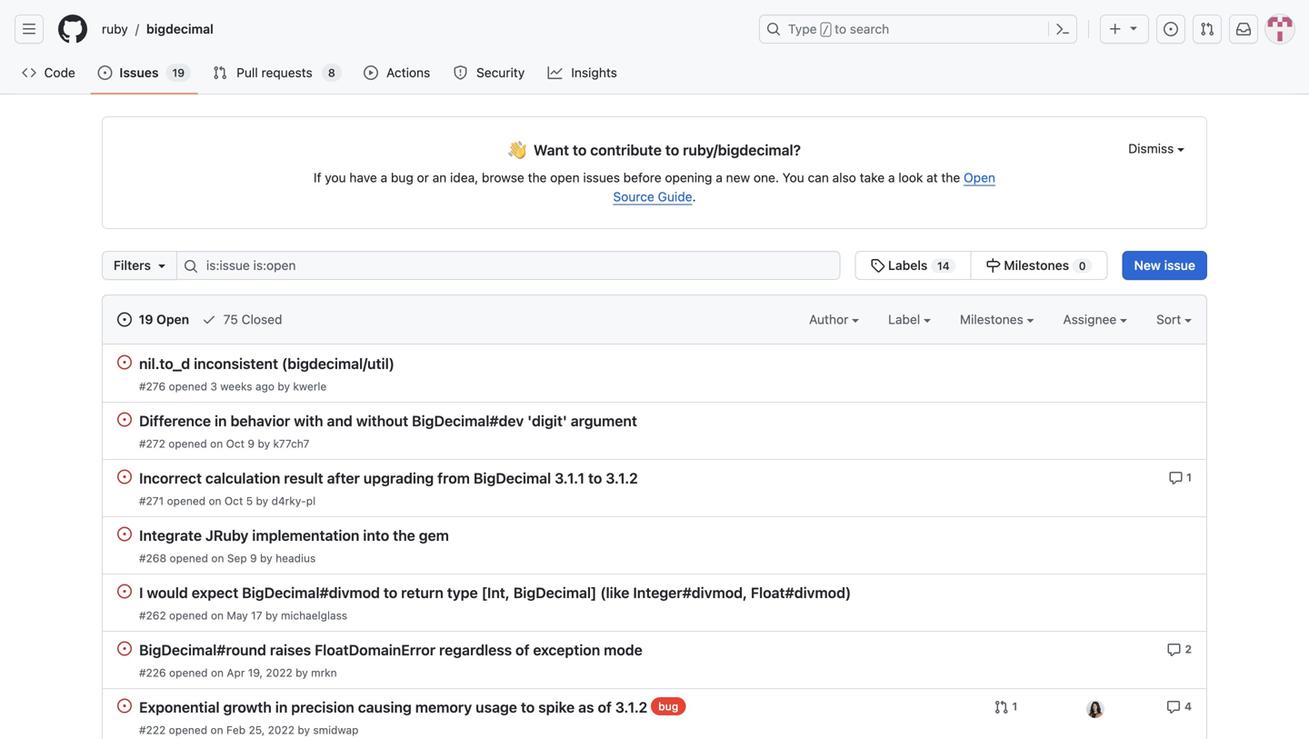 Task type: vqa. For each thing, say whether or not it's contained in the screenshot.
Submit within the Introduce yourself with a profile README ELEMENT
no



Task type: describe. For each thing, give the bounding box(es) containing it.
opened inside integrate jruby implementation into the gem #268             opened on sep 9 by headius
[[170, 552, 208, 565]]

code image
[[22, 65, 36, 80]]

incorrect
[[139, 470, 202, 487]]

bigdecimal#divmod
[[242, 584, 380, 602]]

exponential
[[139, 699, 220, 716]]

pull requests
[[237, 65, 313, 80]]

@mrkn image
[[1087, 700, 1105, 719]]

graph image
[[548, 65, 563, 80]]

comment image for bigdecimal
[[1169, 471, 1184, 486]]

apr
[[227, 667, 245, 679]]

open issue element for difference
[[117, 412, 132, 427]]

to left the spike
[[521, 699, 535, 716]]

exception
[[533, 642, 601, 659]]

(bigdecimal/util)
[[282, 355, 395, 372]]

weeks
[[220, 380, 253, 393]]

2 a from the left
[[716, 170, 723, 185]]

search
[[850, 21, 890, 36]]

by inside integrate jruby implementation into the gem #268             opened on sep 9 by headius
[[260, 552, 273, 565]]

2 link
[[1168, 641, 1193, 657]]

1 vertical spatial 2022
[[268, 724, 295, 737]]

1 vertical spatial 1
[[1013, 700, 1018, 713]]

type
[[789, 21, 817, 36]]

from
[[438, 470, 470, 487]]

homepage image
[[58, 15, 87, 44]]

return
[[401, 584, 444, 602]]

0
[[1079, 260, 1087, 272]]

ruby / bigdecimal
[[102, 21, 214, 36]]

2
[[1186, 643, 1193, 656]]

by inside difference in behavior with and without bigdecimal#dev 'digit' argument #272             opened on oct 9 by k77ch7
[[258, 438, 270, 450]]

opened inside the "i would expect bigdecimal#divmod to return type [int, bigdecimal] (like integer#divmod, float#divmod) #262             opened on may 17 by michaelglass"
[[169, 609, 208, 622]]

on inside integrate jruby implementation into the gem #268             opened on sep 9 by headius
[[211, 552, 224, 565]]

causing
[[358, 699, 412, 716]]

calculation
[[206, 470, 280, 487]]

into
[[363, 527, 389, 544]]

new
[[726, 170, 751, 185]]

19 open
[[136, 312, 189, 327]]

opened down exponential
[[169, 724, 208, 737]]

d4rky-pl link
[[272, 495, 316, 508]]

security link
[[446, 59, 534, 86]]

#262
[[139, 609, 166, 622]]

1 horizontal spatial 1
[[1187, 471, 1193, 484]]

pl
[[306, 495, 316, 508]]

to inside the "i would expect bigdecimal#divmod to return type [int, bigdecimal] (like integer#divmod, float#divmod) #262             opened on may 17 by michaelglass"
[[384, 584, 398, 602]]

open issue image for nil.to_d
[[117, 355, 132, 370]]

on left the feb
[[211, 724, 223, 737]]

may
[[227, 609, 248, 622]]

/ for ruby
[[135, 21, 139, 36]]

insights link
[[541, 59, 626, 86]]

open issue image for integrate jruby implementation into the gem
[[117, 527, 132, 542]]

issue
[[1165, 258, 1196, 273]]

after
[[327, 470, 360, 487]]

2022 inside bigdecimal#round raises floatdomainerror regardless of exception mode #226             opened on apr 19, 2022 by mrkn
[[266, 667, 293, 679]]

4 link
[[1167, 699, 1193, 715]]

in inside difference in behavior with and without bigdecimal#dev 'digit' argument #272             opened on oct 9 by k77ch7
[[215, 413, 227, 430]]

#276
[[139, 380, 166, 393]]

Search all issues text field
[[176, 251, 841, 280]]

k77ch7
[[273, 438, 310, 450]]

ago
[[256, 380, 275, 393]]

an
[[433, 170, 447, 185]]

opened inside 'nil.to_d inconsistent (bigdecimal/util) #276             opened 3 weeks ago by kwerle'
[[169, 380, 207, 393]]

michaelglass link
[[281, 609, 348, 622]]

if
[[314, 170, 322, 185]]

smidwap
[[313, 724, 359, 737]]

security
[[477, 65, 525, 80]]

#222             opened on feb 25, 2022 by smidwap
[[139, 724, 359, 737]]

Issues search field
[[176, 251, 841, 280]]

upgrading
[[364, 470, 434, 487]]

3.1.1
[[555, 470, 585, 487]]

browse
[[482, 170, 525, 185]]

(like
[[601, 584, 630, 602]]

bug link
[[651, 698, 686, 716]]

5
[[246, 495, 253, 508]]

labels 14
[[885, 258, 950, 273]]

by inside bigdecimal#round raises floatdomainerror regardless of exception mode #226             opened on apr 19, 2022 by mrkn
[[296, 667, 308, 679]]

comment image for mode
[[1168, 643, 1182, 657]]

kwerle link
[[293, 380, 327, 393]]

milestones for milestones
[[961, 312, 1027, 327]]

👋
[[508, 139, 527, 163]]

comment image inside 4 link
[[1167, 700, 1182, 715]]

3
[[210, 380, 217, 393]]

mrkn link
[[311, 667, 337, 679]]

by down precision
[[298, 724, 310, 737]]

#271
[[139, 495, 164, 508]]

4
[[1185, 700, 1193, 713]]

5 open issue image from the top
[[117, 699, 132, 714]]

19,
[[248, 667, 263, 679]]

bigdecimal
[[146, 21, 214, 36]]

bigdecimal#round raises floatdomainerror regardless of exception mode #226             opened on apr 19, 2022 by mrkn
[[139, 642, 643, 679]]

milestones for milestones 0
[[1005, 258, 1070, 273]]

exponential growth in precision causing memory usage to spike as of 3.1.2
[[139, 699, 648, 716]]

filters button
[[102, 251, 177, 280]]

also
[[833, 170, 857, 185]]

bigdecimal#round raises floatdomainerror regardless of exception mode link
[[139, 642, 643, 659]]

type / to search
[[789, 21, 890, 36]]

pull
[[237, 65, 258, 80]]

open source guide
[[613, 170, 996, 204]]

you
[[325, 170, 346, 185]]

precision
[[291, 699, 355, 716]]

mrkn
[[311, 667, 337, 679]]

#222
[[139, 724, 166, 737]]

open issue element for integrate
[[117, 527, 132, 542]]

label button
[[889, 310, 931, 329]]

.
[[693, 189, 696, 204]]

sort
[[1157, 312, 1182, 327]]

bigdecimal link
[[139, 15, 221, 44]]

0 horizontal spatial bug
[[391, 170, 414, 185]]

new issue link
[[1123, 251, 1208, 280]]

19 open link
[[117, 310, 189, 329]]

issues
[[583, 170, 620, 185]]

git pull request image
[[213, 65, 227, 80]]

labels
[[889, 258, 928, 273]]

i
[[139, 584, 143, 602]]

1 horizontal spatial triangle down image
[[1127, 20, 1142, 35]]

would
[[147, 584, 188, 602]]

opened inside difference in behavior with and without bigdecimal#dev 'digit' argument #272             opened on oct 9 by k77ch7
[[169, 438, 207, 450]]

open issue image for bigdecimal#round
[[117, 642, 132, 656]]

open issue element for bigdecimal#round
[[117, 641, 132, 656]]

opened inside bigdecimal#round raises floatdomainerror regardless of exception mode #226             opened on apr 19, 2022 by mrkn
[[169, 667, 208, 679]]

notifications image
[[1237, 22, 1252, 36]]



Task type: locate. For each thing, give the bounding box(es) containing it.
19 for 19 open
[[139, 312, 153, 327]]

/ for type
[[823, 24, 830, 36]]

0 vertical spatial comment image
[[1169, 471, 1184, 486]]

1 a from the left
[[381, 170, 388, 185]]

smidwap link
[[313, 724, 359, 737]]

sort button
[[1157, 310, 1193, 329]]

if you have a bug or an idea, browse the open issues before opening a new one.     you can also take a look at the
[[314, 170, 964, 185]]

list
[[95, 15, 749, 44]]

to up opening
[[666, 141, 680, 159]]

'digit'
[[528, 413, 567, 430]]

0 vertical spatial of
[[516, 642, 530, 659]]

/
[[135, 21, 139, 36], [823, 24, 830, 36]]

4 open issue element from the top
[[117, 527, 132, 542]]

0 horizontal spatial 1 link
[[995, 699, 1018, 715]]

19
[[172, 66, 185, 79], [139, 312, 153, 327]]

by left mrkn link
[[296, 667, 308, 679]]

triangle down image right plus icon
[[1127, 20, 1142, 35]]

1
[[1187, 471, 1193, 484], [1013, 700, 1018, 713]]

1 vertical spatial in
[[275, 699, 288, 716]]

open issue element left exponential
[[117, 699, 132, 714]]

by right 5
[[256, 495, 269, 508]]

0 vertical spatial oct
[[226, 438, 245, 450]]

2 open issue element from the top
[[117, 412, 132, 427]]

triangle down image
[[1127, 20, 1142, 35], [155, 258, 169, 273]]

on inside bigdecimal#round raises floatdomainerror regardless of exception mode #226             opened on apr 19, 2022 by mrkn
[[211, 667, 224, 679]]

1 vertical spatial open issue image
[[117, 527, 132, 542]]

9
[[248, 438, 255, 450], [250, 552, 257, 565]]

oct down the behavior
[[226, 438, 245, 450]]

integer#divmod,
[[633, 584, 748, 602]]

implementation
[[252, 527, 360, 544]]

issue opened image
[[1164, 22, 1179, 36], [117, 312, 132, 327]]

nil.to_d inconsistent (bigdecimal/util) #276             opened 3 weeks ago by kwerle
[[139, 355, 395, 393]]

2 horizontal spatial the
[[942, 170, 961, 185]]

the inside integrate jruby implementation into the gem #268             opened on sep 9 by headius
[[393, 527, 416, 544]]

open issue element for incorrect
[[117, 469, 132, 484]]

1 horizontal spatial /
[[823, 24, 830, 36]]

comment image
[[1169, 471, 1184, 486], [1168, 643, 1182, 657], [1167, 700, 1182, 715]]

a right have
[[381, 170, 388, 185]]

opened down difference
[[169, 438, 207, 450]]

plus image
[[1109, 22, 1123, 36]]

[int,
[[482, 584, 510, 602]]

to right "3.1.1" on the left of page
[[589, 470, 603, 487]]

opened
[[169, 380, 207, 393], [169, 438, 207, 450], [167, 495, 206, 508], [170, 552, 208, 565], [169, 609, 208, 622], [169, 667, 208, 679], [169, 724, 208, 737]]

oct inside incorrect calculation result after upgrading from bigdecimal 3.1.1 to 3.1.2 #271             opened on oct 5 by d4rky-pl
[[225, 495, 243, 508]]

0 vertical spatial open
[[964, 170, 996, 185]]

0 vertical spatial bug
[[391, 170, 414, 185]]

/ right ruby
[[135, 21, 139, 36]]

idea,
[[450, 170, 479, 185]]

0 vertical spatial issue opened image
[[1164, 22, 1179, 36]]

raises
[[270, 642, 311, 659]]

open right at
[[964, 170, 996, 185]]

14
[[938, 260, 950, 272]]

open source guide link
[[613, 170, 996, 204]]

2 horizontal spatial a
[[889, 170, 896, 185]]

open issue image for i
[[117, 584, 132, 599]]

1 horizontal spatial of
[[598, 699, 612, 716]]

open issue image left 'integrate' on the bottom of page
[[117, 527, 132, 542]]

open issue element left nil.to_d
[[117, 355, 132, 370]]

the left the open
[[528, 170, 547, 185]]

2 vertical spatial comment image
[[1167, 700, 1182, 715]]

1 vertical spatial milestones
[[961, 312, 1027, 327]]

1 horizontal spatial issue opened image
[[1164, 22, 1179, 36]]

open issue element left incorrect
[[117, 469, 132, 484]]

milestones
[[1005, 258, 1070, 273], [961, 312, 1027, 327]]

in right growth
[[275, 699, 288, 716]]

milestones 0
[[1001, 258, 1087, 273]]

on inside difference in behavior with and without bigdecimal#dev 'digit' argument #272             opened on oct 9 by k77ch7
[[210, 438, 223, 450]]

the right at
[[942, 170, 961, 185]]

1 open issue image from the top
[[117, 355, 132, 370]]

oct inside difference in behavior with and without bigdecimal#dev 'digit' argument #272             opened on oct 9 by k77ch7
[[226, 438, 245, 450]]

milestones right milestone 'image' on the right of page
[[1005, 258, 1070, 273]]

3 open issue image from the top
[[117, 584, 132, 599]]

open issue element left difference
[[117, 412, 132, 427]]

3.1.2 left bug link
[[616, 699, 648, 716]]

0 horizontal spatial of
[[516, 642, 530, 659]]

0 vertical spatial 2022
[[266, 667, 293, 679]]

opened inside incorrect calculation result after upgrading from bigdecimal 3.1.1 to 3.1.2 #271             opened on oct 5 by d4rky-pl
[[167, 495, 206, 508]]

search image
[[184, 259, 198, 274]]

difference in behavior with and without bigdecimal#dev 'digit' argument link
[[139, 413, 638, 430]]

issue element
[[855, 251, 1108, 280]]

of
[[516, 642, 530, 659], [598, 699, 612, 716]]

and
[[327, 413, 353, 430]]

open issue image left i
[[117, 584, 132, 599]]

1 horizontal spatial git pull request image
[[1201, 22, 1215, 36]]

open inside open source guide
[[964, 170, 996, 185]]

comment image inside 2 link
[[1168, 643, 1182, 657]]

1 open issue image from the top
[[117, 470, 132, 484]]

0 horizontal spatial the
[[393, 527, 416, 544]]

label
[[889, 312, 924, 327]]

0 vertical spatial 9
[[248, 438, 255, 450]]

look
[[899, 170, 924, 185]]

3.1.2 right "3.1.1" on the left of page
[[606, 470, 638, 487]]

gem
[[419, 527, 449, 544]]

sep
[[227, 552, 247, 565]]

by right ago in the bottom left of the page
[[278, 380, 290, 393]]

type
[[447, 584, 478, 602]]

a left new
[[716, 170, 723, 185]]

milestones down milestone 'image' on the right of page
[[961, 312, 1027, 327]]

open issue image left bigdecimal#round
[[117, 642, 132, 656]]

actions
[[387, 65, 431, 80]]

8
[[328, 66, 335, 79]]

triangle down image inside filters popup button
[[155, 258, 169, 273]]

open issue image
[[117, 470, 132, 484], [117, 527, 132, 542]]

2022 right '25,' in the left bottom of the page
[[268, 724, 295, 737]]

4 open issue image from the top
[[117, 642, 132, 656]]

inconsistent
[[194, 355, 278, 372]]

0 horizontal spatial in
[[215, 413, 227, 430]]

of left exception
[[516, 642, 530, 659]]

k77ch7 link
[[273, 438, 310, 450]]

9 inside integrate jruby implementation into the gem #268             opened on sep 9 by headius
[[250, 552, 257, 565]]

to right want
[[573, 141, 587, 159]]

milestones inside popup button
[[961, 312, 1027, 327]]

open issue element for i
[[117, 584, 132, 599]]

0 vertical spatial milestones
[[1005, 258, 1070, 273]]

bigdecimal#round
[[139, 642, 266, 659]]

with
[[294, 413, 324, 430]]

0 vertical spatial 3.1.2
[[606, 470, 638, 487]]

git pull request image
[[1201, 22, 1215, 36], [995, 700, 1009, 715]]

19 up nil.to_d
[[139, 312, 153, 327]]

kwerle
[[293, 380, 327, 393]]

triangle down image left search icon at the left top of page
[[155, 258, 169, 273]]

actions link
[[356, 59, 439, 86]]

6 open issue element from the top
[[117, 641, 132, 656]]

float#divmod)
[[751, 584, 852, 602]]

author
[[810, 312, 852, 327]]

0 vertical spatial 19
[[172, 66, 185, 79]]

to left return
[[384, 584, 398, 602]]

1 vertical spatial comment image
[[1168, 643, 1182, 657]]

insights
[[572, 65, 618, 80]]

1 vertical spatial 3.1.2
[[616, 699, 648, 716]]

milestone image
[[987, 258, 1001, 273]]

0 horizontal spatial git pull request image
[[995, 700, 1009, 715]]

19 right issues
[[172, 66, 185, 79]]

incorrect calculation result after upgrading from bigdecimal 3.1.1 to 3.1.2 link
[[139, 470, 638, 487]]

1 horizontal spatial open
[[964, 170, 996, 185]]

to left search
[[835, 21, 847, 36]]

play image
[[364, 65, 378, 80]]

1 vertical spatial 1 link
[[995, 699, 1018, 715]]

open issue image left nil.to_d
[[117, 355, 132, 370]]

closed
[[242, 312, 282, 327]]

0 vertical spatial git pull request image
[[1201, 22, 1215, 36]]

1 vertical spatial 19
[[139, 312, 153, 327]]

open issue image
[[117, 355, 132, 370], [117, 413, 132, 427], [117, 584, 132, 599], [117, 642, 132, 656], [117, 699, 132, 714]]

milestones inside issue element
[[1005, 258, 1070, 273]]

on inside the "i would expect bigdecimal#divmod to return type [int, bigdecimal] (like integer#divmod, float#divmod) #262             opened on may 17 by michaelglass"
[[211, 609, 224, 622]]

1 vertical spatial open
[[157, 312, 189, 327]]

1 horizontal spatial 19
[[172, 66, 185, 79]]

9 down the behavior
[[248, 438, 255, 450]]

0 horizontal spatial open
[[157, 312, 189, 327]]

1 horizontal spatial a
[[716, 170, 723, 185]]

0 vertical spatial 1 link
[[1169, 469, 1193, 486]]

open issue image for difference
[[117, 413, 132, 427]]

opened down would
[[169, 609, 208, 622]]

open issue element left bigdecimal#round
[[117, 641, 132, 656]]

open issue image left incorrect
[[117, 470, 132, 484]]

75
[[223, 312, 238, 327]]

by right sep
[[260, 552, 273, 565]]

bug right the as
[[659, 701, 679, 713]]

👋 want to contribute to ruby/bigdecimal?
[[508, 139, 801, 163]]

by
[[278, 380, 290, 393], [258, 438, 270, 450], [256, 495, 269, 508], [260, 552, 273, 565], [266, 609, 278, 622], [296, 667, 308, 679], [298, 724, 310, 737]]

open left check image
[[157, 312, 189, 327]]

as
[[579, 699, 594, 716]]

on left apr on the left bottom of page
[[211, 667, 224, 679]]

by right the 17
[[266, 609, 278, 622]]

3 a from the left
[[889, 170, 896, 185]]

i would expect bigdecimal#divmod to return type [int, bigdecimal] (like integer#divmod, float#divmod) #262             opened on may 17 by michaelglass
[[139, 584, 852, 622]]

of inside bigdecimal#round raises floatdomainerror regardless of exception mode #226             opened on apr 19, 2022 by mrkn
[[516, 642, 530, 659]]

1 horizontal spatial bug
[[659, 701, 679, 713]]

the
[[528, 170, 547, 185], [942, 170, 961, 185], [393, 527, 416, 544]]

on left 5
[[209, 495, 222, 508]]

2022 right 19,
[[266, 667, 293, 679]]

/ inside type / to search
[[823, 24, 830, 36]]

tag image
[[871, 258, 885, 273]]

oct left 5
[[225, 495, 243, 508]]

3.1.2 inside incorrect calculation result after upgrading from bigdecimal 3.1.1 to 3.1.2 #271             opened on oct 5 by d4rky-pl
[[606, 470, 638, 487]]

a left the "look"
[[889, 170, 896, 185]]

author button
[[810, 310, 860, 329]]

0 horizontal spatial 19
[[139, 312, 153, 327]]

usage
[[476, 699, 518, 716]]

bug left or
[[391, 170, 414, 185]]

0 vertical spatial triangle down image
[[1127, 20, 1142, 35]]

open issue element left 'integrate' on the bottom of page
[[117, 527, 132, 542]]

1 vertical spatial 9
[[250, 552, 257, 565]]

integrate jruby implementation into the gem #268             opened on sep 9 by headius
[[139, 527, 449, 565]]

open issue image left exponential
[[117, 699, 132, 714]]

1 vertical spatial bug
[[659, 701, 679, 713]]

none search field containing filters
[[102, 251, 1108, 280]]

issues
[[119, 65, 159, 80]]

1 horizontal spatial in
[[275, 699, 288, 716]]

open issue image for incorrect calculation result after upgrading from bigdecimal 3.1.1 to 3.1.2
[[117, 470, 132, 484]]

dismiss
[[1129, 141, 1178, 156]]

0 vertical spatial open issue image
[[117, 470, 132, 484]]

1 vertical spatial triangle down image
[[155, 258, 169, 273]]

1 vertical spatial oct
[[225, 495, 243, 508]]

ruby link
[[95, 15, 135, 44]]

of right the as
[[598, 699, 612, 716]]

growth
[[223, 699, 272, 716]]

to inside incorrect calculation result after upgrading from bigdecimal 3.1.1 to 3.1.2 #271             opened on oct 5 by d4rky-pl
[[589, 470, 603, 487]]

assignee button
[[1064, 310, 1128, 329]]

difference
[[139, 413, 211, 430]]

michaelglass
[[281, 609, 348, 622]]

by inside the "i would expect bigdecimal#divmod to return type [int, bigdecimal] (like integer#divmod, float#divmod) #262             opened on may 17 by michaelglass"
[[266, 609, 278, 622]]

by inside incorrect calculation result after upgrading from bigdecimal 3.1.1 to 3.1.2 #271             opened on oct 5 by d4rky-pl
[[256, 495, 269, 508]]

opened left 3
[[169, 380, 207, 393]]

mode
[[604, 642, 643, 659]]

#272
[[139, 438, 165, 450]]

comment image inside 1 link
[[1169, 471, 1184, 486]]

0 vertical spatial 1
[[1187, 471, 1193, 484]]

on up calculation
[[210, 438, 223, 450]]

open issue image left difference
[[117, 413, 132, 427]]

shield image
[[454, 65, 468, 80]]

opened down 'integrate' on the bottom of page
[[170, 552, 208, 565]]

on inside incorrect calculation result after upgrading from bigdecimal 3.1.1 to 3.1.2 #271             opened on oct 5 by d4rky-pl
[[209, 495, 222, 508]]

list containing ruby / bigdecimal
[[95, 15, 749, 44]]

new
[[1135, 258, 1162, 273]]

filters
[[114, 258, 151, 273]]

in down 3
[[215, 413, 227, 430]]

by inside 'nil.to_d inconsistent (bigdecimal/util) #276             opened 3 weeks ago by kwerle'
[[278, 380, 290, 393]]

bigdecimal#dev
[[412, 413, 524, 430]]

behavior
[[231, 413, 290, 430]]

1 horizontal spatial the
[[528, 170, 547, 185]]

command palette image
[[1056, 22, 1071, 36]]

open issue element for nil.to_d
[[117, 355, 132, 370]]

#268
[[139, 552, 167, 565]]

0 horizontal spatial issue opened image
[[117, 312, 132, 327]]

7 open issue element from the top
[[117, 699, 132, 714]]

0 vertical spatial in
[[215, 413, 227, 430]]

headius
[[276, 552, 316, 565]]

one.
[[754, 170, 780, 185]]

the right into
[[393, 527, 416, 544]]

1 vertical spatial git pull request image
[[995, 700, 1009, 715]]

/ right type in the top of the page
[[823, 24, 830, 36]]

on left "may"
[[211, 609, 224, 622]]

nil.to_d inconsistent (bigdecimal/util) link
[[139, 355, 395, 372]]

have
[[350, 170, 377, 185]]

spike
[[539, 699, 575, 716]]

0 horizontal spatial 1
[[1013, 700, 1018, 713]]

opened down bigdecimal#round
[[169, 667, 208, 679]]

issue opened image
[[98, 65, 112, 80]]

5 open issue element from the top
[[117, 584, 132, 599]]

without
[[356, 413, 409, 430]]

1 open issue element from the top
[[117, 355, 132, 370]]

1 vertical spatial issue opened image
[[117, 312, 132, 327]]

new issue
[[1135, 258, 1196, 273]]

9 inside difference in behavior with and without bigdecimal#dev 'digit' argument #272             opened on oct 9 by k77ch7
[[248, 438, 255, 450]]

0 horizontal spatial a
[[381, 170, 388, 185]]

None search field
[[102, 251, 1108, 280]]

opened down incorrect
[[167, 495, 206, 508]]

on left sep
[[211, 552, 224, 565]]

issue opened image right plus icon
[[1164, 22, 1179, 36]]

2022
[[266, 667, 293, 679], [268, 724, 295, 737]]

dismiss button
[[1129, 139, 1185, 158]]

1 vertical spatial of
[[598, 699, 612, 716]]

or
[[417, 170, 429, 185]]

0 horizontal spatial /
[[135, 21, 139, 36]]

1 horizontal spatial 1 link
[[1169, 469, 1193, 486]]

19 for 19
[[172, 66, 185, 79]]

9 right sep
[[250, 552, 257, 565]]

2 open issue image from the top
[[117, 413, 132, 427]]

ruby
[[102, 21, 128, 36]]

2 open issue image from the top
[[117, 527, 132, 542]]

3 open issue element from the top
[[117, 469, 132, 484]]

open issue element
[[117, 355, 132, 370], [117, 412, 132, 427], [117, 469, 132, 484], [117, 527, 132, 542], [117, 584, 132, 599], [117, 641, 132, 656], [117, 699, 132, 714]]

check image
[[202, 312, 216, 327]]

open issue element left i
[[117, 584, 132, 599]]

memory
[[416, 699, 472, 716]]

by down the behavior
[[258, 438, 270, 450]]

/ inside ruby / bigdecimal
[[135, 21, 139, 36]]

0 horizontal spatial triangle down image
[[155, 258, 169, 273]]

issue opened image inside 19 open link
[[117, 312, 132, 327]]

issue opened image left '19 open'
[[117, 312, 132, 327]]

bug
[[391, 170, 414, 185], [659, 701, 679, 713]]



